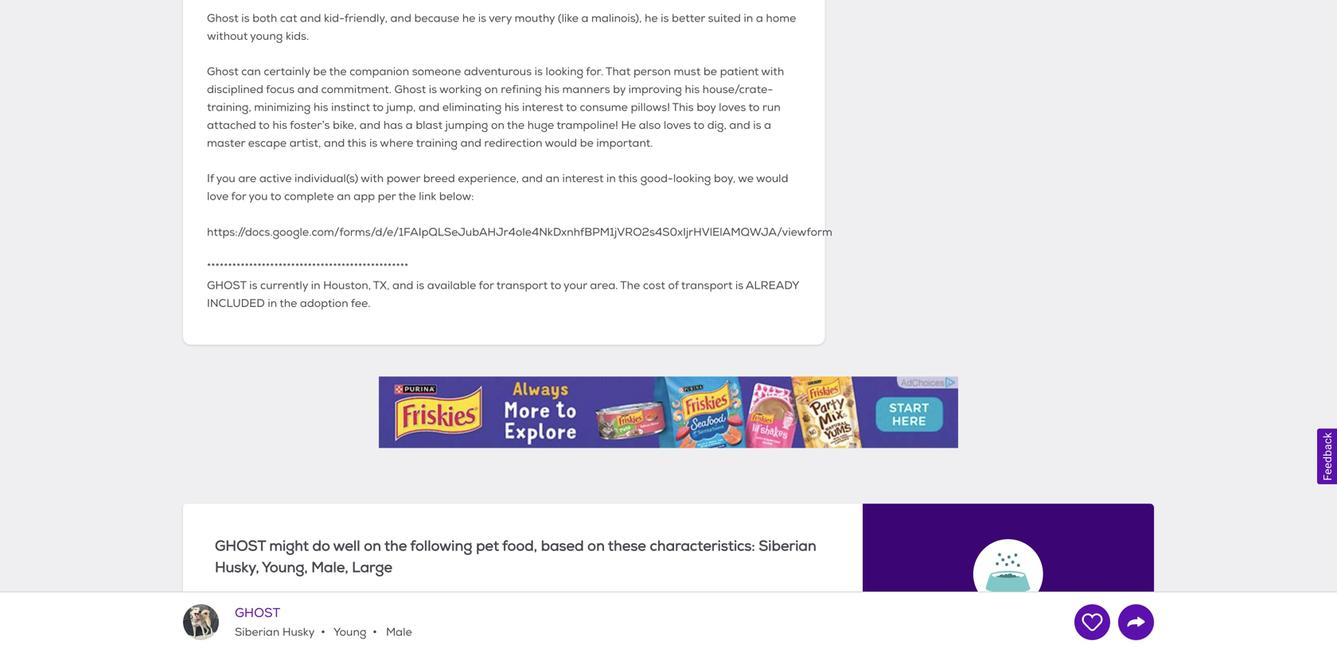 Task type: describe. For each thing, give the bounding box(es) containing it.
disciplined
[[207, 83, 263, 97]]

his down must
[[685, 83, 700, 97]]

focus
[[266, 83, 295, 97]]

characteristics:
[[650, 538, 755, 556]]

active
[[259, 172, 292, 186]]

his right 'refining'
[[545, 83, 560, 97]]

this inside 'if you are active individual(s) with power breed experience, and an interest in this good-looking boy, we would love for you to complete an app per the link below:'
[[618, 172, 638, 186]]

these
[[608, 538, 646, 556]]

love
[[207, 190, 229, 204]]

for inside 'if you are active individual(s) with power breed experience, and an interest in this good-looking boy, we would love for you to complete an app per the link below:'
[[231, 190, 246, 204]]

patient
[[720, 65, 759, 79]]

0 vertical spatial loves
[[719, 101, 746, 115]]

boy
[[697, 101, 716, 115]]

adventurous
[[464, 65, 532, 79]]

0 horizontal spatial an
[[337, 190, 351, 204]]

instinct
[[331, 101, 370, 115]]

would inside the ghost can certainly be the companion someone adventurous is looking for. that person must be patient with disciplined focus and commitment. ghost is working on refining his manners by improving his house/crate- training, minimizing his instinct to jump, and eliminating his interest to consume pillows!  this boy loves to run attached to his foster's bike, and has a blast jumping on the huge trampoline!  he also loves to dig, and is a master escape artist, and this is where training and redirection would be important.
[[545, 136, 577, 150]]

better
[[672, 12, 705, 25]]

and down jumping
[[461, 136, 482, 150]]

the inside ************************************************ ghost is currently in houston, tx, and is available for transport to your area. the cost of transport is already included in the adoption fee.
[[280, 297, 297, 311]]

his up foster's
[[314, 101, 328, 115]]

if you are active individual(s) with power breed experience, and an interest in this good-looking boy, we would love for you to complete an app per the link below:
[[207, 172, 789, 204]]

person
[[634, 65, 671, 79]]

in down ************************************************ at top left
[[311, 279, 320, 293]]

of
[[668, 279, 679, 293]]

home
[[766, 12, 796, 25]]

included
[[207, 297, 265, 311]]

run
[[763, 101, 781, 115]]

and down the certainly
[[297, 83, 318, 97]]

2 vertical spatial ghost
[[394, 83, 426, 97]]

to left the "run"
[[749, 101, 760, 115]]

with inside the ghost can certainly be the companion someone adventurous is looking for. that person must be patient with disciplined focus and commitment. ghost is working on refining his manners by improving his house/crate- training, minimizing his instinct to jump, and eliminating his interest to consume pillows!  this boy loves to run attached to his foster's bike, and has a blast jumping on the huge trampoline!  he also loves to dig, and is a master escape artist, and this is where training and redirection would be important.
[[761, 65, 784, 79]]

per
[[378, 190, 396, 204]]

this inside the ghost can certainly be the companion someone adventurous is looking for. that person must be patient with disciplined focus and commitment. ghost is working on refining his manners by improving his house/crate- training, minimizing his instinct to jump, and eliminating his interest to consume pillows!  this boy loves to run attached to his foster's bike, and has a blast jumping on the huge trampoline!  he also loves to dig, and is a master escape artist, and this is where training and redirection would be important.
[[347, 136, 367, 150]]

bike,
[[333, 119, 357, 132]]

cost
[[643, 279, 665, 293]]

pet
[[476, 538, 499, 556]]

foster's
[[290, 119, 330, 132]]

0 horizontal spatial loves
[[664, 119, 691, 132]]

is right dig,
[[753, 119, 762, 132]]

2 transport from the left
[[681, 279, 733, 293]]

for.
[[586, 65, 604, 79]]

young,
[[262, 559, 308, 577]]

area.
[[590, 279, 618, 293]]

tx,
[[373, 279, 390, 293]]

to up 'escape'
[[259, 119, 270, 132]]

can
[[241, 65, 261, 79]]

because
[[414, 12, 459, 25]]

cat
[[280, 12, 297, 25]]

currently
[[260, 279, 308, 293]]

good-
[[641, 172, 673, 186]]

ghost image
[[183, 605, 219, 641]]

is left both
[[241, 12, 250, 25]]

a right (like
[[582, 12, 589, 25]]

1 horizontal spatial be
[[580, 136, 594, 150]]

and up blast
[[419, 101, 440, 115]]

to down manners
[[566, 101, 577, 115]]

2 he from the left
[[645, 12, 658, 25]]

very
[[489, 12, 512, 25]]

someone
[[412, 65, 461, 79]]

kids.
[[286, 29, 309, 43]]

young
[[250, 29, 283, 43]]

is down the someone
[[429, 83, 437, 97]]

both
[[252, 12, 277, 25]]

attached
[[207, 119, 256, 132]]

the inside 'if you are active individual(s) with power breed experience, and an interest in this good-looking boy, we would love for you to complete an app per the link below:'
[[398, 190, 416, 204]]

male,
[[312, 559, 348, 577]]

(like
[[558, 12, 579, 25]]

manners
[[562, 83, 610, 97]]

ghost might do well on the following pet food, based on these characteristics: siberian husky, young, male, large
[[215, 538, 817, 577]]

if
[[207, 172, 214, 186]]

ghost can certainly be the companion someone adventurous is looking for. that person must be patient with disciplined focus and commitment. ghost is working on refining his manners by improving his house/crate- training, minimizing his instinct to jump, and eliminating his interest to consume pillows!  this boy loves to run attached to his foster's bike, and has a blast jumping on the huge trampoline!  he also loves to dig, and is a master escape artist, and this is where training and redirection would be important.
[[207, 65, 784, 150]]

also
[[639, 119, 661, 132]]

for inside ************************************************ ghost is currently in houston, tx, and is available for transport to your area. the cost of transport is already included in the adoption fee.
[[479, 279, 494, 293]]

ghost for ghost might do well on the following pet food, based on these characteristics: siberian husky, young, male, large
[[215, 538, 266, 556]]

jumping
[[445, 119, 488, 132]]

house/crate-
[[703, 83, 773, 97]]

in down currently
[[268, 297, 277, 311]]

link
[[419, 190, 436, 204]]

available
[[427, 279, 476, 293]]

consume
[[580, 101, 628, 115]]

friendly,
[[345, 12, 388, 25]]

we
[[738, 172, 754, 186]]

on down 'adventurous'
[[485, 83, 498, 97]]

and right dig,
[[730, 119, 751, 132]]

jump,
[[387, 101, 416, 115]]

below:
[[439, 190, 474, 204]]

the
[[620, 279, 640, 293]]

boy,
[[714, 172, 736, 186]]

certainly
[[264, 65, 310, 79]]

a down the "run"
[[764, 119, 771, 132]]

where
[[380, 136, 414, 150]]

purina pro plan high protein small breed dog food, chicken & rice formula image
[[236, 607, 380, 653]]

mouthy
[[515, 12, 555, 25]]

ghost for ghost is both cat and kid-friendly, and because he is very mouthy (like a malinois), he is better suited in a home without young kids.
[[207, 12, 239, 25]]

do
[[312, 538, 330, 556]]

trampoline!
[[557, 119, 618, 132]]

1 transport from the left
[[496, 279, 548, 293]]

and right friendly,
[[390, 12, 411, 25]]

already
[[746, 279, 799, 293]]

the inside ghost might do well on the following pet food, based on these characteristics: siberian husky, young, male, large
[[384, 538, 407, 556]]

he
[[621, 119, 636, 132]]

artist,
[[290, 136, 321, 150]]

pillows!
[[631, 101, 670, 115]]



Task type: locate. For each thing, give the bounding box(es) containing it.
is
[[241, 12, 250, 25], [478, 12, 487, 25], [661, 12, 669, 25], [535, 65, 543, 79], [429, 83, 437, 97], [753, 119, 762, 132], [369, 136, 378, 150], [249, 279, 257, 293], [416, 279, 424, 293], [736, 279, 744, 293]]

looking up manners
[[546, 65, 584, 79]]

his down 'refining'
[[505, 101, 519, 115]]

1 horizontal spatial this
[[618, 172, 638, 186]]

this
[[672, 101, 694, 115]]

complete
[[284, 190, 334, 204]]

working
[[439, 83, 482, 97]]

loves down house/crate-
[[719, 101, 746, 115]]

ghost up jump,
[[394, 83, 426, 97]]

0 horizontal spatial for
[[231, 190, 246, 204]]

loves down this
[[664, 119, 691, 132]]

well
[[333, 538, 360, 556]]

without
[[207, 29, 248, 43]]

escape
[[248, 136, 287, 150]]

and right tx,
[[392, 279, 413, 293]]

to left your
[[550, 279, 561, 293]]

is left available
[[416, 279, 424, 293]]

this left good-
[[618, 172, 638, 186]]

ghost up disciplined
[[207, 65, 239, 79]]

dig,
[[707, 119, 727, 132]]

advertisement region
[[379, 377, 958, 448]]

0 horizontal spatial you
[[216, 172, 235, 186]]

individual(s)
[[295, 172, 358, 186]]

an left app
[[337, 190, 351, 204]]

his
[[545, 83, 560, 97], [685, 83, 700, 97], [314, 101, 328, 115], [505, 101, 519, 115], [273, 119, 287, 132]]

would
[[545, 136, 577, 150], [756, 172, 789, 186]]

to left dig,
[[694, 119, 705, 132]]

is up 'refining'
[[535, 65, 543, 79]]

and
[[300, 12, 321, 25], [390, 12, 411, 25], [297, 83, 318, 97], [419, 101, 440, 115], [360, 119, 381, 132], [730, 119, 751, 132], [324, 136, 345, 150], [461, 136, 482, 150], [522, 172, 543, 186], [392, 279, 413, 293]]

improving
[[629, 83, 682, 97]]

1 vertical spatial ghost
[[215, 538, 266, 556]]

in down important.
[[607, 172, 616, 186]]

has
[[384, 119, 403, 132]]

1 he from the left
[[462, 12, 476, 25]]

1 horizontal spatial would
[[756, 172, 789, 186]]

1 vertical spatial an
[[337, 190, 351, 204]]

be down trampoline!
[[580, 136, 594, 150]]

refining
[[501, 83, 542, 97]]

be right must
[[704, 65, 717, 79]]

0 vertical spatial ghost
[[207, 12, 239, 25]]

1 horizontal spatial he
[[645, 12, 658, 25]]

with inside 'if you are active individual(s) with power breed experience, and an interest in this good-looking boy, we would love for you to complete an app per the link below:'
[[361, 172, 384, 186]]

redirection
[[484, 136, 543, 150]]

must
[[674, 65, 701, 79]]

the
[[329, 65, 347, 79], [507, 119, 525, 132], [398, 190, 416, 204], [280, 297, 297, 311], [384, 538, 407, 556]]

training,
[[207, 101, 251, 115]]

food,
[[502, 538, 537, 556]]

adoption
[[300, 297, 348, 311]]

be right the certainly
[[313, 65, 327, 79]]

the up commitment. on the top left of the page
[[329, 65, 347, 79]]

0 horizontal spatial would
[[545, 136, 577, 150]]

0 vertical spatial this
[[347, 136, 367, 150]]

you down are
[[249, 190, 268, 204]]

1 horizontal spatial for
[[479, 279, 494, 293]]

0 vertical spatial siberian
[[759, 538, 817, 556]]

commitment.
[[321, 83, 392, 97]]

is left better
[[661, 12, 669, 25]]

and left has
[[360, 119, 381, 132]]

to inside ************************************************ ghost is currently in houston, tx, and is available for transport to your area. the cost of transport is already included in the adoption fee.
[[550, 279, 561, 293]]

would right we
[[756, 172, 789, 186]]

based
[[541, 538, 584, 556]]

1 horizontal spatial loves
[[719, 101, 746, 115]]

siberian inside ghost might do well on the following pet food, based on these characteristics: siberian husky, young, male, large
[[759, 538, 817, 556]]

on left these
[[588, 538, 605, 556]]

2 horizontal spatial be
[[704, 65, 717, 79]]

0 vertical spatial an
[[546, 172, 560, 186]]

to left jump,
[[373, 101, 384, 115]]

on up large
[[364, 538, 381, 556]]

minimizing
[[254, 101, 311, 115]]

1 horizontal spatial you
[[249, 190, 268, 204]]

power
[[387, 172, 420, 186]]

in
[[744, 12, 753, 25], [607, 172, 616, 186], [311, 279, 320, 293], [268, 297, 277, 311]]

1 horizontal spatial looking
[[673, 172, 711, 186]]

interest
[[522, 101, 564, 115], [562, 172, 604, 186]]

interest inside the ghost can certainly be the companion someone adventurous is looking for. that person must be patient with disciplined focus and commitment. ghost is working on refining his manners by improving his house/crate- training, minimizing his instinct to jump, and eliminating his interest to consume pillows!  this boy loves to run attached to his foster's bike, and has a blast jumping on the huge trampoline!  he also loves to dig, and is a master escape artist, and this is where training and redirection would be important.
[[522, 101, 564, 115]]

looking inside 'if you are active individual(s) with power breed experience, and an interest in this good-looking boy, we would love for you to complete an app per the link below:'
[[673, 172, 711, 186]]

2 vertical spatial ghost
[[235, 606, 280, 622]]

0 vertical spatial would
[[545, 136, 577, 150]]

1 vertical spatial for
[[479, 279, 494, 293]]

ghost inside ghost is both cat and kid-friendly, and because he is very mouthy (like a malinois), he is better suited in a home without young kids.
[[207, 12, 239, 25]]

1 vertical spatial you
[[249, 190, 268, 204]]

looking left boy,
[[673, 172, 711, 186]]

1 vertical spatial loves
[[664, 119, 691, 132]]

1 vertical spatial with
[[361, 172, 384, 186]]

are
[[238, 172, 257, 186]]

by
[[613, 83, 626, 97]]

to inside 'if you are active individual(s) with power breed experience, and an interest in this good-looking boy, we would love for you to complete an app per the link below:'
[[270, 190, 281, 204]]

************************************************
[[207, 261, 409, 275]]

with up app
[[361, 172, 384, 186]]

is left the 'already'
[[736, 279, 744, 293]]

ghost up included
[[207, 279, 246, 293]]

ghost up husky,
[[215, 538, 266, 556]]

interest inside 'if you are active individual(s) with power breed experience, and an interest in this good-looking boy, we would love for you to complete an app per the link below:'
[[562, 172, 604, 186]]

a
[[582, 12, 589, 25], [756, 12, 763, 25], [406, 119, 413, 132], [764, 119, 771, 132]]

and inside 'if you are active individual(s) with power breed experience, and an interest in this good-looking boy, we would love for you to complete an app per the link below:'
[[522, 172, 543, 186]]

the up large
[[384, 538, 407, 556]]

ghost for ghost can certainly be the companion someone adventurous is looking for. that person must be patient with disciplined focus and commitment. ghost is working on refining his manners by improving his house/crate- training, minimizing his instinct to jump, and eliminating his interest to consume pillows!  this boy loves to run attached to his foster's bike, and has a blast jumping on the huge trampoline!  he also loves to dig, and is a master escape artist, and this is where training and redirection would be important.
[[207, 65, 239, 79]]

be
[[313, 65, 327, 79], [704, 65, 717, 79], [580, 136, 594, 150]]

loves
[[719, 101, 746, 115], [664, 119, 691, 132]]

in inside 'if you are active individual(s) with power breed experience, and an interest in this good-looking boy, we would love for you to complete an app per the link below:'
[[607, 172, 616, 186]]

his down minimizing at the top of the page
[[273, 119, 287, 132]]

1 horizontal spatial siberian
[[759, 538, 817, 556]]

1 horizontal spatial an
[[546, 172, 560, 186]]

an
[[546, 172, 560, 186], [337, 190, 351, 204]]

to down active
[[270, 190, 281, 204]]

transport left your
[[496, 279, 548, 293]]

a left home on the top of the page
[[756, 12, 763, 25]]

1 vertical spatial interest
[[562, 172, 604, 186]]

0 horizontal spatial transport
[[496, 279, 548, 293]]

and down redirection
[[522, 172, 543, 186]]

ghost up siberian husky
[[235, 606, 280, 622]]

1 vertical spatial ghost
[[207, 65, 239, 79]]

is left very
[[478, 12, 487, 25]]

he left very
[[462, 12, 476, 25]]

ghost inside ghost might do well on the following pet food, based on these characteristics: siberian husky, young, male, large
[[215, 538, 266, 556]]

he right malinois),
[[645, 12, 658, 25]]

with right patient
[[761, 65, 784, 79]]

blast
[[416, 119, 443, 132]]

0 vertical spatial you
[[216, 172, 235, 186]]

1 vertical spatial would
[[756, 172, 789, 186]]

would down "huge" on the top of page
[[545, 136, 577, 150]]

ghost for ghost
[[235, 606, 280, 622]]

looking
[[546, 65, 584, 79], [673, 172, 711, 186]]

0 horizontal spatial he
[[462, 12, 476, 25]]

the down currently
[[280, 297, 297, 311]]

1 vertical spatial this
[[618, 172, 638, 186]]

you right the if
[[216, 172, 235, 186]]

husky,
[[215, 559, 259, 577]]

looking inside the ghost can certainly be the companion someone adventurous is looking for. that person must be patient with disciplined focus and commitment. ghost is working on refining his manners by improving his house/crate- training, minimizing his instinct to jump, and eliminating his interest to consume pillows!  this boy loves to run attached to his foster's bike, and has a blast jumping on the huge trampoline!  he also loves to dig, and is a master escape artist, and this is where training and redirection would be important.
[[546, 65, 584, 79]]

with
[[761, 65, 784, 79], [361, 172, 384, 186]]

master
[[207, 136, 245, 150]]

0 vertical spatial ghost
[[207, 279, 246, 293]]

an down "huge" on the top of page
[[546, 172, 560, 186]]

the up redirection
[[507, 119, 525, 132]]

suited
[[708, 12, 741, 25]]

in inside ghost is both cat and kid-friendly, and because he is very mouthy (like a malinois), he is better suited in a home without young kids.
[[744, 12, 753, 25]]

ghost inside ************************************************ ghost is currently in houston, tx, and is available for transport to your area. the cost of transport is already included in the adoption fee.
[[207, 279, 246, 293]]

eliminating
[[443, 101, 502, 115]]

a right has
[[406, 119, 413, 132]]

important.
[[597, 136, 653, 150]]

large
[[352, 559, 392, 577]]

male
[[383, 626, 412, 640]]

0 vertical spatial looking
[[546, 65, 584, 79]]

0 horizontal spatial with
[[361, 172, 384, 186]]

1 horizontal spatial with
[[761, 65, 784, 79]]

0 vertical spatial with
[[761, 65, 784, 79]]

0 horizontal spatial siberian
[[235, 626, 280, 640]]

to
[[373, 101, 384, 115], [566, 101, 577, 115], [749, 101, 760, 115], [259, 119, 270, 132], [694, 119, 705, 132], [270, 190, 281, 204], [550, 279, 561, 293]]

experience,
[[458, 172, 519, 186]]

and right cat
[[300, 12, 321, 25]]

1 vertical spatial siberian
[[235, 626, 280, 640]]

interest up "huge" on the top of page
[[522, 101, 564, 115]]

companion
[[350, 65, 409, 79]]

************************************************ ghost is currently in houston, tx, and is available for transport to your area. the cost of transport is already included in the adoption fee.
[[207, 261, 799, 311]]

0 horizontal spatial looking
[[546, 65, 584, 79]]

and inside ************************************************ ghost is currently in houston, tx, and is available for transport to your area. the cost of transport is already included in the adoption fee.
[[392, 279, 413, 293]]

siberian
[[759, 538, 817, 556], [235, 626, 280, 640]]

0 vertical spatial for
[[231, 190, 246, 204]]

following
[[410, 538, 472, 556]]

https://docs.google.com/forms/d/e/1faipqlsejubahjr4oie4nkdxnhfbpm1jvro2s4s0xijrhvlelamqwja/viewform
[[207, 226, 833, 239]]

husky
[[283, 626, 315, 640]]

the down power
[[398, 190, 416, 204]]

breed
[[423, 172, 455, 186]]

interest down trampoline!
[[562, 172, 604, 186]]

is up included
[[249, 279, 257, 293]]

ghost
[[207, 12, 239, 25], [207, 65, 239, 79], [394, 83, 426, 97]]

houston,
[[323, 279, 371, 293]]

would inside 'if you are active individual(s) with power breed experience, and an interest in this good-looking boy, we would love for you to complete an app per the link below:'
[[756, 172, 789, 186]]

might
[[269, 538, 309, 556]]

and down bike,
[[324, 136, 345, 150]]

app
[[354, 190, 375, 204]]

transport right of
[[681, 279, 733, 293]]

in right "suited"
[[744, 12, 753, 25]]

0 vertical spatial interest
[[522, 101, 564, 115]]

ghost up without
[[207, 12, 239, 25]]

for right available
[[479, 279, 494, 293]]

fee.
[[351, 297, 371, 311]]

is left where
[[369, 136, 378, 150]]

0 horizontal spatial be
[[313, 65, 327, 79]]

ghost is both cat and kid-friendly, and because he is very mouthy (like a malinois), he is better suited in a home without young kids.
[[207, 12, 796, 43]]

1 horizontal spatial transport
[[681, 279, 733, 293]]

that
[[606, 65, 631, 79]]

1 vertical spatial looking
[[673, 172, 711, 186]]

this down bike,
[[347, 136, 367, 150]]

kid-
[[324, 12, 345, 25]]

ghost
[[207, 279, 246, 293], [215, 538, 266, 556], [235, 606, 280, 622]]

siberian husky
[[235, 626, 315, 640]]

0 horizontal spatial this
[[347, 136, 367, 150]]

for down are
[[231, 190, 246, 204]]

on up redirection
[[491, 119, 505, 132]]



Task type: vqa. For each thing, say whether or not it's contained in the screenshot.
Happy Tail Nancy & Binx together image
no



